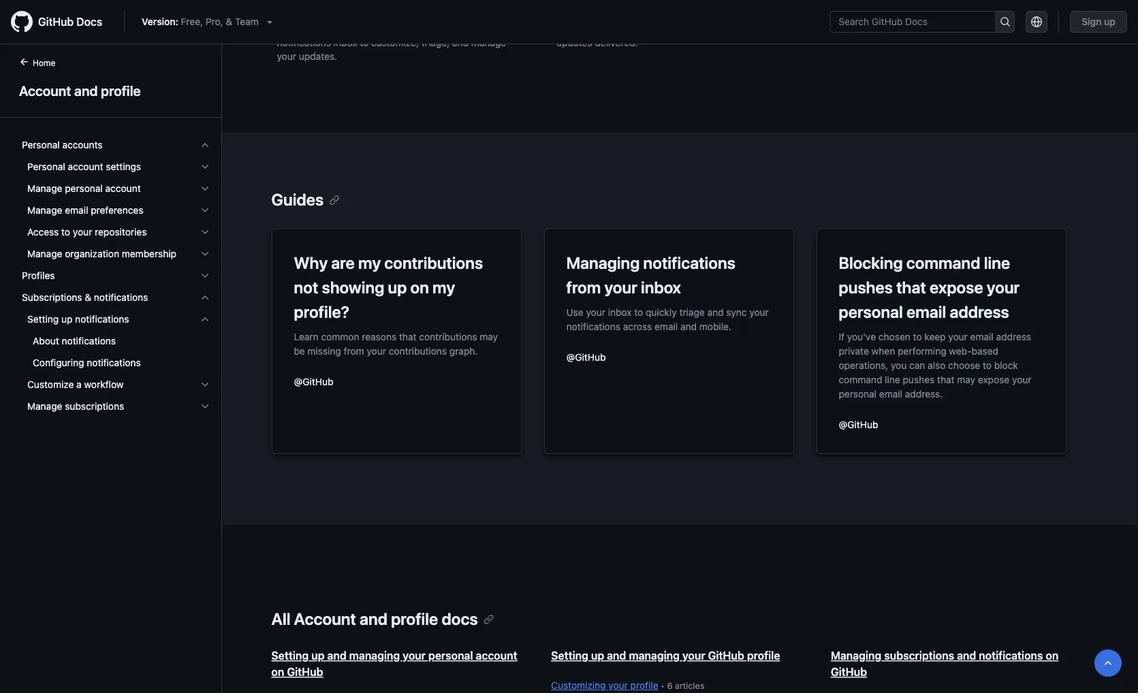 Task type: describe. For each thing, give the bounding box(es) containing it.
delivered.
[[595, 37, 638, 48]]

sc 9kayk9 0 image for your
[[200, 227, 210, 238]]

how
[[681, 23, 699, 35]]

these
[[744, 23, 769, 35]]

articles
[[675, 681, 704, 691]]

you
[[449, 23, 465, 35]]

about notifications link
[[16, 330, 216, 352]]

triangle down image
[[264, 16, 275, 27]]

type
[[609, 10, 629, 21]]

web-
[[949, 345, 972, 357]]

from inside learn common reasons that contributions may be missing from your contributions graph.
[[344, 345, 364, 357]]

learn
[[294, 331, 319, 342]]

sc 9kayk9 0 image inside 'personal accounts' dropdown button
[[200, 140, 210, 151]]

personal inside setting up and managing your personal account on github
[[428, 649, 473, 662]]

@github for why are my contributions not showing up on my profile?
[[294, 376, 333, 387]]

access
[[27, 226, 59, 238]]

subscriptions for managing
[[884, 649, 954, 662]]

notifications inside use your inbox to quickly triage and sync your notifications across email and mobile.
[[566, 321, 620, 332]]

account and profile
[[19, 82, 141, 98]]

choose the type of activity on github that you want to receive notifications for and how you want these updates delivered.
[[557, 10, 795, 48]]

contributions inside "why are my contributions not showing up on my profile?"
[[384, 253, 483, 272]]

why
[[294, 253, 328, 272]]

choose
[[557, 10, 590, 21]]

on inside "managing subscriptions and notifications on github"
[[1046, 649, 1059, 662]]

of
[[632, 10, 640, 21]]

all account and profile docs link
[[271, 610, 494, 629]]

guides link
[[271, 190, 340, 209]]

inbox inside managing notifications from your inbox
[[641, 278, 681, 297]]

home link
[[14, 57, 77, 70]]

email inside dropdown button
[[65, 205, 88, 216]]

pushes inside blocking command line pushes that expose your personal email address
[[839, 278, 893, 297]]

Search GitHub Docs search field
[[830, 12, 995, 32]]

that inside notifications provide updates about the activity on github.com that you've subscribed to. you can use the notifications inbox to customize, triage, and manage your updates.
[[332, 23, 349, 35]]

setting for all account and profile docs
[[271, 649, 309, 662]]

repositories
[[95, 226, 147, 238]]

manage email preferences button
[[16, 200, 216, 221]]

notifications inside notifications provide updates about the activity on github.com that you've subscribed to. you can use the notifications inbox to customize, triage, and manage your updates.
[[277, 37, 331, 48]]

6
[[667, 681, 673, 691]]

sc 9kayk9 0 image inside profiles dropdown button
[[200, 270, 210, 281]]

setting inside dropdown button
[[27, 314, 59, 325]]

& inside dropdown button
[[85, 292, 91, 303]]

account inside the manage personal account dropdown button
[[105, 183, 141, 194]]

setting up notifications
[[27, 314, 129, 325]]

performing
[[898, 345, 946, 357]]

customizing your profile • 6 articles
[[551, 680, 704, 691]]

and inside notifications provide updates about the activity on github.com that you've subscribed to. you can use the notifications inbox to customize, triage, and manage your updates.
[[452, 37, 469, 48]]

also
[[928, 360, 946, 371]]

email inside use your inbox to quickly triage and sync your notifications across email and mobile.
[[655, 321, 678, 332]]

may inside 'if you've chosen to keep your email address private when performing web-based operations, you can also choose to block command line pushes that may expose your personal email address.'
[[957, 374, 975, 385]]

0 vertical spatial you
[[744, 10, 760, 21]]

search image
[[1000, 16, 1011, 27]]

personal inside 'if you've chosen to keep your email address private when performing web-based operations, you can also choose to block command line pushes that may expose your personal email address.'
[[839, 388, 877, 399]]

common
[[321, 331, 359, 342]]

command inside blocking command line pushes that expose your personal email address
[[906, 253, 980, 272]]

settings
[[106, 161, 141, 172]]

customize,
[[371, 37, 419, 48]]

managing for all account and profile docs
[[349, 649, 400, 662]]

on inside choose the type of activity on github that you want to receive notifications for and how you want these updates delivered.
[[677, 10, 688, 21]]

subscriptions
[[22, 292, 82, 303]]

personal account settings
[[27, 161, 141, 172]]

september 23 element
[[836, 3, 905, 14]]

manage subscriptions
[[27, 401, 124, 412]]

setting up notifications element containing setting up notifications
[[11, 309, 221, 374]]

personal accounts element containing personal accounts
[[11, 134, 221, 265]]

1 vertical spatial contributions
[[419, 331, 477, 342]]

accounts
[[62, 139, 103, 151]]

blocking command line pushes that expose your personal email address
[[839, 253, 1020, 321]]

pro,
[[206, 16, 223, 27]]

triage
[[679, 306, 705, 318]]

address.
[[905, 388, 943, 399]]

manage for manage subscriptions
[[27, 401, 62, 412]]

your right use
[[586, 306, 605, 318]]

sign
[[1082, 16, 1102, 27]]

if you've chosen to keep your email address private when performing web-based operations, you can also choose to block command line pushes that may expose your personal email address.
[[839, 331, 1031, 399]]

september 23 link
[[836, 0, 1083, 26]]

1 horizontal spatial account
[[294, 610, 356, 629]]

organization
[[65, 248, 119, 259]]

on inside notifications provide updates about the activity on github.com that you've subscribed to. you can use the notifications inbox to customize, triage, and manage your updates.
[[488, 10, 499, 21]]

use
[[566, 306, 583, 318]]

are
[[331, 253, 355, 272]]

up for setting up and managing your github profile
[[591, 649, 604, 662]]

scroll to top image
[[1103, 658, 1114, 669]]

1 horizontal spatial my
[[432, 278, 455, 297]]

can inside 'if you've chosen to keep your email address private when performing web-based operations, you can also choose to block command line pushes that may expose your personal email address.'
[[909, 360, 925, 371]]

subscriptions for manage
[[65, 401, 124, 412]]

why are my contributions not showing up on my profile?
[[294, 253, 483, 321]]

@github for blocking command line pushes that expose your personal email address
[[839, 419, 878, 430]]

github inside choose the type of activity on github that you want to receive notifications for and how you want these updates delivered.
[[691, 10, 722, 21]]

your right customizing
[[608, 680, 628, 691]]

team
[[235, 16, 259, 27]]

command inside 'if you've chosen to keep your email address private when performing web-based operations, you can also choose to block command line pushes that may expose your personal email address.'
[[839, 374, 882, 385]]

showing
[[322, 278, 384, 297]]

•
[[661, 681, 665, 691]]

september 23
[[836, 3, 905, 14]]

account and profile element
[[0, 55, 222, 692]]

not
[[294, 278, 318, 297]]

you inside 'if you've chosen to keep your email address private when performing web-based operations, you can also choose to block command line pushes that may expose your personal email address.'
[[891, 360, 907, 371]]

managing subscriptions and notifications on github link
[[831, 649, 1059, 679]]

triage,
[[422, 37, 450, 48]]

setting up and managing your personal account on github
[[271, 649, 517, 679]]

notifications inside 'link'
[[87, 357, 141, 368]]

that inside choose the type of activity on github that you want to receive notifications for and how you want these updates delivered.
[[724, 10, 742, 21]]

that inside blocking command line pushes that expose your personal email address
[[896, 278, 926, 297]]

about
[[409, 10, 434, 21]]

your right the sync
[[749, 306, 769, 318]]

reasons
[[362, 331, 397, 342]]

account inside personal account settings dropdown button
[[68, 161, 103, 172]]

pushes inside 'if you've chosen to keep your email address private when performing web-based operations, you can also choose to block command line pushes that may expose your personal email address.'
[[903, 374, 935, 385]]

be
[[294, 345, 305, 357]]

customize a workflow button
[[16, 374, 216, 396]]

personal accounts button
[[16, 134, 216, 156]]

choose the type of activity on github that you want to receive notifications for and how you want these updates delivered. link
[[557, 0, 804, 61]]

personal accounts
[[22, 139, 103, 151]]

managing for setting up and managing your personal account on github
[[629, 649, 680, 662]]

you've inside 'if you've chosen to keep your email address private when performing web-based operations, you can also choose to block command line pushes that may expose your personal email address.'
[[847, 331, 876, 342]]

setting up notifications element containing about notifications
[[11, 330, 221, 374]]

activity inside choose the type of activity on github that you want to receive notifications for and how you want these updates delivered.
[[643, 10, 675, 21]]

configuring
[[33, 357, 84, 368]]

version:
[[142, 16, 178, 27]]

setting up and managing your personal account on github link
[[271, 649, 517, 679]]

manage
[[471, 37, 506, 48]]

and inside "managing subscriptions and notifications on github"
[[957, 649, 976, 662]]

to inside notifications provide updates about the activity on github.com that you've subscribed to. you can use the notifications inbox to customize, triage, and manage your updates.
[[360, 37, 369, 48]]

notifications inside choose the type of activity on github that you want to receive notifications for and how you want these updates delivered.
[[591, 23, 645, 35]]

about
[[33, 335, 59, 347]]

subscriptions & notifications element containing setting up notifications
[[11, 309, 221, 417]]

manage subscriptions button
[[16, 396, 216, 417]]

your up web-
[[948, 331, 968, 342]]

customize a workflow
[[27, 379, 124, 390]]

inbox inside use your inbox to quickly triage and sync your notifications across email and mobile.
[[608, 306, 632, 318]]

managing for managing notifications from your inbox
[[566, 253, 640, 272]]

sc 9kayk9 0 image for workflow
[[200, 379, 210, 390]]

github inside setting up and managing your personal account on github
[[287, 666, 323, 679]]

2 vertical spatial contributions
[[389, 345, 447, 357]]

subscriptions & notifications element containing subscriptions & notifications
[[11, 287, 221, 417]]

setting for setting up and managing your personal account on github
[[551, 649, 588, 662]]

you've inside notifications provide updates about the activity on github.com that you've subscribed to. you can use the notifications inbox to customize, triage, and manage your updates.
[[352, 23, 380, 35]]

graph.
[[449, 345, 478, 357]]

personal accounts element containing personal account settings
[[11, 156, 221, 265]]

blocking
[[839, 253, 903, 272]]

learn common reasons that contributions may be missing from your contributions graph.
[[294, 331, 498, 357]]

workflow
[[84, 379, 124, 390]]

home
[[33, 58, 55, 67]]

personal inside blocking command line pushes that expose your personal email address
[[839, 302, 903, 321]]

notifications provide updates about the activity on github.com that you've subscribed to. you can use the notifications inbox to customize, triage, and manage your updates.
[[277, 10, 518, 62]]

line inside 'if you've chosen to keep your email address private when performing web-based operations, you can also choose to block command line pushes that may expose your personal email address.'
[[885, 374, 900, 385]]

updates inside notifications provide updates about the activity on github.com that you've subscribed to. you can use the notifications inbox to customize, triage, and manage your updates.
[[370, 10, 406, 21]]

to inside choose the type of activity on github that you want to receive notifications for and how you want these updates delivered.
[[786, 10, 795, 21]]

your inside blocking command line pushes that expose your personal email address
[[987, 278, 1020, 297]]

version: free, pro, & team
[[142, 16, 259, 27]]

keep
[[924, 331, 946, 342]]

configuring notifications link
[[16, 352, 216, 374]]

setting up notifications button
[[16, 309, 216, 330]]

across
[[623, 321, 652, 332]]

private
[[839, 345, 869, 357]]

up for setting up and managing your personal account on github
[[311, 649, 325, 662]]

0 horizontal spatial the
[[437, 10, 451, 21]]



Task type: locate. For each thing, give the bounding box(es) containing it.
on up how
[[677, 10, 688, 21]]

my
[[358, 253, 381, 272], [432, 278, 455, 297]]

0 vertical spatial account
[[68, 161, 103, 172]]

2 horizontal spatial the
[[593, 10, 607, 21]]

sc 9kayk9 0 image for notifications
[[200, 292, 210, 303]]

2 sc 9kayk9 0 image from the top
[[200, 161, 210, 172]]

activity up for
[[643, 10, 675, 21]]

to inside dropdown button
[[61, 226, 70, 238]]

subscriptions
[[65, 401, 124, 412], [884, 649, 954, 662]]

sc 9kayk9 0 image for notifications
[[200, 314, 210, 325]]

notifications provide updates about the activity on github.com that you've subscribed to. you can use the notifications inbox to customize, triage, and manage your updates. link
[[277, 0, 524, 74]]

your inside managing notifications from your inbox
[[604, 278, 637, 297]]

expose inside 'if you've chosen to keep your email address private when performing web-based operations, you can also choose to block command line pushes that may expose your personal email address.'
[[978, 374, 1009, 385]]

0 vertical spatial account
[[19, 82, 71, 98]]

manage
[[27, 183, 62, 194], [27, 205, 62, 216], [27, 248, 62, 259], [27, 401, 62, 412]]

subscriptions inside "managing subscriptions and notifications on github"
[[884, 649, 954, 662]]

0 vertical spatial from
[[566, 278, 601, 297]]

you down when
[[891, 360, 907, 371]]

sc 9kayk9 0 image inside access to your repositories dropdown button
[[200, 227, 210, 238]]

2 setting up notifications element from the top
[[11, 330, 221, 374]]

want up these
[[763, 10, 784, 21]]

on up learn common reasons that contributions may be missing from your contributions graph.
[[410, 278, 429, 297]]

you up these
[[744, 10, 760, 21]]

manage personal account
[[27, 183, 141, 194]]

@github for managing notifications from your inbox
[[566, 351, 606, 363]]

sc 9kayk9 0 image for membership
[[200, 249, 210, 259]]

4 sc 9kayk9 0 image from the top
[[200, 401, 210, 412]]

personal for personal accounts
[[22, 139, 60, 151]]

activity up you at the top of the page
[[453, 10, 485, 21]]

up inside setting up and managing your personal account on github
[[311, 649, 325, 662]]

1 vertical spatial updates
[[557, 37, 592, 48]]

personal
[[65, 183, 103, 194], [839, 302, 903, 321], [839, 388, 877, 399], [428, 649, 473, 662]]

0 horizontal spatial account
[[68, 161, 103, 172]]

that inside 'if you've chosen to keep your email address private when performing web-based operations, you can also choose to block command line pushes that may expose your personal email address.'
[[937, 374, 955, 385]]

can
[[467, 23, 483, 35], [909, 360, 925, 371]]

3 manage from the top
[[27, 248, 62, 259]]

address up block
[[996, 331, 1031, 342]]

0 horizontal spatial updates
[[370, 10, 406, 21]]

personal account settings button
[[16, 156, 216, 178]]

@github down missing
[[294, 376, 333, 387]]

1 horizontal spatial from
[[566, 278, 601, 297]]

managing up •
[[629, 649, 680, 662]]

access to your repositories
[[27, 226, 147, 238]]

on up use
[[488, 10, 499, 21]]

1 horizontal spatial command
[[906, 253, 980, 272]]

updates inside choose the type of activity on github that you want to receive notifications for and how you want these updates delivered.
[[557, 37, 592, 48]]

0 vertical spatial inbox
[[334, 37, 357, 48]]

that inside learn common reasons that contributions may be missing from your contributions graph.
[[399, 331, 416, 342]]

manage for manage organization membership
[[27, 248, 62, 259]]

inbox down provide at the left of page
[[334, 37, 357, 48]]

address
[[950, 302, 1009, 321], [996, 331, 1031, 342]]

setting down all
[[271, 649, 309, 662]]

0 vertical spatial want
[[763, 10, 784, 21]]

0 horizontal spatial inbox
[[334, 37, 357, 48]]

0 horizontal spatial managing
[[349, 649, 400, 662]]

0 vertical spatial line
[[984, 253, 1010, 272]]

1 vertical spatial pushes
[[903, 374, 935, 385]]

1 activity from the left
[[453, 10, 485, 21]]

notifications
[[277, 10, 332, 21]]

a
[[76, 379, 82, 390]]

up right sign
[[1104, 16, 1116, 27]]

manage for manage email preferences
[[27, 205, 62, 216]]

6 sc 9kayk9 0 image from the top
[[200, 270, 210, 281]]

sc 9kayk9 0 image inside manage organization membership dropdown button
[[200, 249, 210, 259]]

can down performing
[[909, 360, 925, 371]]

1 horizontal spatial updates
[[557, 37, 592, 48]]

0 vertical spatial command
[[906, 253, 980, 272]]

up right showing
[[388, 278, 407, 297]]

4 sc 9kayk9 0 image from the top
[[200, 227, 210, 238]]

your down the reasons
[[367, 345, 386, 357]]

the up to.
[[437, 10, 451, 21]]

up inside sign up link
[[1104, 16, 1116, 27]]

you've down provide at the left of page
[[352, 23, 380, 35]]

you
[[744, 10, 760, 21], [702, 23, 718, 35], [891, 360, 907, 371]]

managing for managing subscriptions and notifications on github
[[831, 649, 881, 662]]

your inside learn common reasons that contributions may be missing from your contributions graph.
[[367, 345, 386, 357]]

1 managing from the left
[[349, 649, 400, 662]]

1 horizontal spatial you've
[[847, 331, 876, 342]]

inbox up across
[[608, 306, 632, 318]]

2 vertical spatial you
[[891, 360, 907, 371]]

0 vertical spatial contributions
[[384, 253, 483, 272]]

0 horizontal spatial managing
[[566, 253, 640, 272]]

sc 9kayk9 0 image
[[200, 205, 210, 216], [200, 314, 210, 325], [200, 379, 210, 390], [200, 401, 210, 412]]

profile inside account and profile link
[[101, 82, 141, 98]]

1 vertical spatial inbox
[[641, 278, 681, 297]]

want left these
[[720, 23, 742, 35]]

for
[[648, 23, 660, 35]]

the inside choose the type of activity on github that you want to receive notifications for and how you want these updates delivered.
[[593, 10, 607, 21]]

personal up chosen
[[839, 302, 903, 321]]

personal inside dropdown button
[[65, 183, 103, 194]]

quickly
[[646, 306, 677, 318]]

updates up subscribed
[[370, 10, 406, 21]]

1 vertical spatial expose
[[978, 374, 1009, 385]]

3 sc 9kayk9 0 image from the top
[[200, 379, 210, 390]]

2 horizontal spatial you
[[891, 360, 907, 371]]

1 vertical spatial &
[[85, 292, 91, 303]]

2 horizontal spatial setting
[[551, 649, 588, 662]]

2 horizontal spatial @github
[[839, 419, 878, 430]]

setting up notifications element
[[11, 309, 221, 374], [11, 330, 221, 374]]

your down "all account and profile docs" link
[[403, 649, 426, 662]]

address up based
[[950, 302, 1009, 321]]

0 horizontal spatial from
[[344, 345, 364, 357]]

inbox up quickly
[[641, 278, 681, 297]]

& up setting up notifications
[[85, 292, 91, 303]]

guides
[[271, 190, 324, 209]]

2 vertical spatial inbox
[[608, 306, 632, 318]]

sc 9kayk9 0 image inside customize a workflow dropdown button
[[200, 379, 210, 390]]

1 vertical spatial managing
[[831, 649, 881, 662]]

on inside setting up and managing your personal account on github
[[271, 666, 284, 679]]

2 horizontal spatial inbox
[[641, 278, 681, 297]]

1 horizontal spatial inbox
[[608, 306, 632, 318]]

access to your repositories button
[[16, 221, 216, 243]]

your down the manage email preferences on the top left
[[73, 226, 92, 238]]

1 vertical spatial you've
[[847, 331, 876, 342]]

1 vertical spatial you
[[702, 23, 718, 35]]

2 manage from the top
[[27, 205, 62, 216]]

0 vertical spatial my
[[358, 253, 381, 272]]

address inside blocking command line pushes that expose your personal email address
[[950, 302, 1009, 321]]

2 subscriptions & notifications element from the top
[[11, 309, 221, 417]]

account up 'manage personal account'
[[68, 161, 103, 172]]

0 vertical spatial may
[[480, 331, 498, 342]]

line
[[984, 253, 1010, 272], [885, 374, 900, 385]]

choose
[[948, 360, 980, 371]]

0 vertical spatial personal
[[22, 139, 60, 151]]

1 horizontal spatial setting
[[271, 649, 309, 662]]

1 horizontal spatial @github
[[566, 351, 606, 363]]

setting up customizing
[[551, 649, 588, 662]]

1 vertical spatial my
[[432, 278, 455, 297]]

1 vertical spatial personal
[[27, 161, 65, 172]]

sc 9kayk9 0 image inside manage email preferences dropdown button
[[200, 205, 210, 216]]

1 horizontal spatial managing
[[629, 649, 680, 662]]

on down all
[[271, 666, 284, 679]]

you've
[[352, 23, 380, 35], [847, 331, 876, 342]]

sc 9kayk9 0 image inside setting up notifications dropdown button
[[200, 314, 210, 325]]

address inside 'if you've chosen to keep your email address private when performing web-based operations, you can also choose to block command line pushes that may expose your personal email address.'
[[996, 331, 1031, 342]]

4 manage from the top
[[27, 401, 62, 412]]

sc 9kayk9 0 image inside the manage personal account dropdown button
[[200, 183, 210, 194]]

2 vertical spatial @github
[[839, 419, 878, 430]]

sc 9kayk9 0 image for account
[[200, 183, 210, 194]]

receive
[[557, 23, 588, 35]]

command
[[906, 253, 980, 272], [839, 374, 882, 385]]

if
[[839, 331, 845, 342]]

subscriptions & notifications element
[[11, 287, 221, 417], [11, 309, 221, 417]]

from up use
[[566, 278, 601, 297]]

your inside setting up and managing your personal account on github
[[403, 649, 426, 662]]

personal left accounts
[[22, 139, 60, 151]]

email down 'manage personal account'
[[65, 205, 88, 216]]

1 horizontal spatial subscriptions
[[884, 649, 954, 662]]

account right all
[[294, 610, 356, 629]]

my up the graph.
[[432, 278, 455, 297]]

setting up about
[[27, 314, 59, 325]]

your down block
[[1012, 374, 1031, 385]]

you right how
[[702, 23, 718, 35]]

1 personal accounts element from the top
[[11, 134, 221, 265]]

and inside setting up and managing your personal account on github
[[327, 649, 346, 662]]

missing
[[308, 345, 341, 357]]

account and profile link
[[16, 80, 205, 101]]

activity inside notifications provide updates about the activity on github.com that you've subscribed to. you can use the notifications inbox to customize, triage, and manage your updates.
[[453, 10, 485, 21]]

expose inside blocking command line pushes that expose your personal email address
[[930, 278, 983, 297]]

0 horizontal spatial you
[[702, 23, 718, 35]]

0 vertical spatial pushes
[[839, 278, 893, 297]]

sc 9kayk9 0 image inside subscriptions & notifications dropdown button
[[200, 292, 210, 303]]

1 horizontal spatial you
[[744, 10, 760, 21]]

managing inside "managing subscriptions and notifications on github"
[[831, 649, 881, 662]]

2 personal accounts element from the top
[[11, 156, 221, 265]]

1 horizontal spatial &
[[226, 16, 232, 27]]

want
[[763, 10, 784, 21], [720, 23, 742, 35]]

may inside learn common reasons that contributions may be missing from your contributions graph.
[[480, 331, 498, 342]]

activity
[[453, 10, 485, 21], [643, 10, 675, 21]]

managing subscriptions and notifications on github
[[831, 649, 1059, 679]]

managing inside managing notifications from your inbox
[[566, 253, 640, 272]]

line inside blocking command line pushes that expose your personal email address
[[984, 253, 1010, 272]]

&
[[226, 16, 232, 27], [85, 292, 91, 303]]

up up customizing
[[591, 649, 604, 662]]

2 managing from the left
[[629, 649, 680, 662]]

and inside choose the type of activity on github that you want to receive notifications for and how you want these updates delivered.
[[662, 23, 679, 35]]

@github down use
[[566, 351, 606, 363]]

1 subscriptions & notifications element from the top
[[11, 287, 221, 417]]

0 horizontal spatial account
[[19, 82, 71, 98]]

notifications inside "managing subscriptions and notifications on github"
[[979, 649, 1043, 662]]

expose up the keep
[[930, 278, 983, 297]]

my right are
[[358, 253, 381, 272]]

sc 9kayk9 0 image inside personal account settings dropdown button
[[200, 161, 210, 172]]

provide
[[335, 10, 368, 21]]

3 sc 9kayk9 0 image from the top
[[200, 183, 210, 194]]

account down docs
[[476, 649, 517, 662]]

personal down personal account settings
[[65, 183, 103, 194]]

can left use
[[467, 23, 483, 35]]

membership
[[122, 248, 176, 259]]

use your inbox to quickly triage and sync your notifications across email and mobile.
[[566, 306, 769, 332]]

your up based
[[987, 278, 1020, 297]]

the left "type"
[[593, 10, 607, 21]]

managing down all account and profile docs
[[349, 649, 400, 662]]

0 vertical spatial expose
[[930, 278, 983, 297]]

your up the articles
[[682, 649, 705, 662]]

managing notifications from your inbox
[[566, 253, 735, 297]]

1 vertical spatial account
[[294, 610, 356, 629]]

0 horizontal spatial want
[[720, 23, 742, 35]]

23
[[894, 3, 905, 14]]

updates.
[[299, 51, 337, 62]]

tooltip
[[1094, 650, 1122, 677]]

email up the keep
[[906, 302, 946, 321]]

None search field
[[830, 11, 1015, 33]]

up inside setting up notifications dropdown button
[[61, 314, 72, 325]]

account down settings
[[105, 183, 141, 194]]

5 sc 9kayk9 0 image from the top
[[200, 249, 210, 259]]

on left scroll to top icon
[[1046, 649, 1059, 662]]

0 horizontal spatial my
[[358, 253, 381, 272]]

profile
[[101, 82, 141, 98], [391, 610, 438, 629], [747, 649, 780, 662], [630, 680, 658, 691]]

sc 9kayk9 0 image for settings
[[200, 161, 210, 172]]

1 horizontal spatial want
[[763, 10, 784, 21]]

sc 9kayk9 0 image for preferences
[[200, 205, 210, 216]]

can inside notifications provide updates about the activity on github.com that you've subscribed to. you can use the notifications inbox to customize, triage, and manage your updates.
[[467, 23, 483, 35]]

select language: current language is english image
[[1031, 16, 1042, 27]]

account down home link at top left
[[19, 82, 71, 98]]

0 horizontal spatial &
[[85, 292, 91, 303]]

from down common
[[344, 345, 364, 357]]

@github down operations,
[[839, 419, 878, 430]]

1 horizontal spatial line
[[984, 253, 1010, 272]]

personal down docs
[[428, 649, 473, 662]]

0 horizontal spatial may
[[480, 331, 498, 342]]

the right use
[[504, 23, 518, 35]]

0 horizontal spatial @github
[[294, 376, 333, 387]]

1 vertical spatial account
[[105, 183, 141, 194]]

pushes up address. at bottom right
[[903, 374, 935, 385]]

github inside "managing subscriptions and notifications on github"
[[831, 666, 867, 679]]

up for sign up
[[1104, 16, 1116, 27]]

your inside dropdown button
[[73, 226, 92, 238]]

september
[[836, 3, 888, 14]]

0 horizontal spatial setting
[[27, 314, 59, 325]]

github.com
[[277, 23, 329, 35]]

all
[[271, 610, 290, 629]]

1 vertical spatial subscriptions
[[884, 649, 954, 662]]

1 horizontal spatial pushes
[[903, 374, 935, 385]]

setting inside setting up and managing your personal account on github
[[271, 649, 309, 662]]

pushes
[[839, 278, 893, 297], [903, 374, 935, 385]]

email
[[65, 205, 88, 216], [906, 302, 946, 321], [655, 321, 678, 332], [970, 331, 994, 342], [879, 388, 902, 399]]

mobile.
[[699, 321, 731, 332]]

0 vertical spatial &
[[226, 16, 232, 27]]

updates down receive on the top
[[557, 37, 592, 48]]

personal for personal account settings
[[27, 161, 65, 172]]

you've up private
[[847, 331, 876, 342]]

manage email preferences
[[27, 205, 143, 216]]

preferences
[[91, 205, 143, 216]]

1 setting up notifications element from the top
[[11, 309, 221, 374]]

on inside "why are my contributions not showing up on my profile?"
[[410, 278, 429, 297]]

notifications
[[591, 23, 645, 35], [277, 37, 331, 48], [643, 253, 735, 272], [94, 292, 148, 303], [75, 314, 129, 325], [566, 321, 620, 332], [62, 335, 116, 347], [87, 357, 141, 368], [979, 649, 1043, 662]]

sync
[[726, 306, 747, 318]]

1 vertical spatial from
[[344, 345, 364, 357]]

0 horizontal spatial subscriptions
[[65, 401, 124, 412]]

1 sc 9kayk9 0 image from the top
[[200, 140, 210, 151]]

and
[[662, 23, 679, 35], [452, 37, 469, 48], [74, 82, 98, 98], [707, 306, 724, 318], [680, 321, 697, 332], [360, 610, 388, 629], [327, 649, 346, 662], [607, 649, 626, 662], [957, 649, 976, 662]]

1 sc 9kayk9 0 image from the top
[[200, 205, 210, 216]]

all account and profile docs
[[271, 610, 478, 629]]

account
[[68, 161, 103, 172], [105, 183, 141, 194], [476, 649, 517, 662]]

1 horizontal spatial account
[[105, 183, 141, 194]]

up inside "why are my contributions not showing up on my profile?"
[[388, 278, 407, 297]]

to inside use your inbox to quickly triage and sync your notifications across email and mobile.
[[634, 306, 643, 318]]

your inside notifications provide updates about the activity on github.com that you've subscribed to. you can use the notifications inbox to customize, triage, and manage your updates.
[[277, 51, 296, 62]]

0 vertical spatial managing
[[566, 253, 640, 272]]

block
[[994, 360, 1018, 371]]

0 horizontal spatial command
[[839, 374, 882, 385]]

on
[[488, 10, 499, 21], [677, 10, 688, 21], [410, 278, 429, 297], [1046, 649, 1059, 662], [271, 666, 284, 679]]

0 vertical spatial subscriptions
[[65, 401, 124, 412]]

0 horizontal spatial activity
[[453, 10, 485, 21]]

0 vertical spatial address
[[950, 302, 1009, 321]]

subscribed
[[383, 23, 432, 35]]

0 vertical spatial updates
[[370, 10, 406, 21]]

1 vertical spatial line
[[885, 374, 900, 385]]

0 horizontal spatial can
[[467, 23, 483, 35]]

from inside managing notifications from your inbox
[[566, 278, 601, 297]]

1 vertical spatial command
[[839, 374, 882, 385]]

inbox inside notifications provide updates about the activity on github.com that you've subscribed to. you can use the notifications inbox to customize, triage, and manage your updates.
[[334, 37, 357, 48]]

1 horizontal spatial the
[[504, 23, 518, 35]]

0 vertical spatial @github
[[566, 351, 606, 363]]

0 horizontal spatial line
[[885, 374, 900, 385]]

2 horizontal spatial account
[[476, 649, 517, 662]]

& right pro,
[[226, 16, 232, 27]]

up up about notifications
[[61, 314, 72, 325]]

managing
[[566, 253, 640, 272], [831, 649, 881, 662]]

account inside setting up and managing your personal account on github
[[476, 649, 517, 662]]

your up across
[[604, 278, 637, 297]]

personal down operations,
[[839, 388, 877, 399]]

docs
[[442, 610, 478, 629]]

1 vertical spatial address
[[996, 331, 1031, 342]]

operations,
[[839, 360, 888, 371]]

customizing
[[551, 680, 606, 691]]

1 horizontal spatial managing
[[831, 649, 881, 662]]

0 vertical spatial you've
[[352, 23, 380, 35]]

personal down personal accounts
[[27, 161, 65, 172]]

chosen
[[878, 331, 910, 342]]

1 vertical spatial may
[[957, 374, 975, 385]]

email inside blocking command line pushes that expose your personal email address
[[906, 302, 946, 321]]

subscriptions inside dropdown button
[[65, 401, 124, 412]]

7 sc 9kayk9 0 image from the top
[[200, 292, 210, 303]]

to.
[[434, 23, 446, 35]]

sign up
[[1082, 16, 1116, 27]]

sc 9kayk9 0 image inside manage subscriptions dropdown button
[[200, 401, 210, 412]]

github docs link
[[11, 11, 113, 33]]

email down quickly
[[655, 321, 678, 332]]

sc 9kayk9 0 image
[[200, 140, 210, 151], [200, 161, 210, 172], [200, 183, 210, 194], [200, 227, 210, 238], [200, 249, 210, 259], [200, 270, 210, 281], [200, 292, 210, 303]]

1 horizontal spatial may
[[957, 374, 975, 385]]

1 vertical spatial can
[[909, 360, 925, 371]]

managing inside setting up and managing your personal account on github
[[349, 649, 400, 662]]

personal accounts element
[[11, 134, 221, 265], [11, 156, 221, 265]]

1 horizontal spatial can
[[909, 360, 925, 371]]

notifications inside managing notifications from your inbox
[[643, 253, 735, 272]]

profiles button
[[16, 265, 216, 287]]

email left address. at bottom right
[[879, 388, 902, 399]]

1 horizontal spatial activity
[[643, 10, 675, 21]]

profiles
[[22, 270, 55, 281]]

0 vertical spatial can
[[467, 23, 483, 35]]

expose down block
[[978, 374, 1009, 385]]

0 horizontal spatial you've
[[352, 23, 380, 35]]

updates
[[370, 10, 406, 21], [557, 37, 592, 48]]

1 vertical spatial @github
[[294, 376, 333, 387]]

up for setting up notifications
[[61, 314, 72, 325]]

setting up and managing your github profile link
[[551, 649, 780, 662]]

2 sc 9kayk9 0 image from the top
[[200, 314, 210, 325]]

email up based
[[970, 331, 994, 342]]

profile?
[[294, 302, 349, 321]]

free,
[[181, 16, 203, 27]]

2 vertical spatial account
[[476, 649, 517, 662]]

2 activity from the left
[[643, 10, 675, 21]]

your left updates. on the top of page
[[277, 51, 296, 62]]

0 horizontal spatial pushes
[[839, 278, 893, 297]]

1 manage from the top
[[27, 183, 62, 194]]

pushes down blocking
[[839, 278, 893, 297]]

1 vertical spatial want
[[720, 23, 742, 35]]

inbox
[[334, 37, 357, 48], [641, 278, 681, 297], [608, 306, 632, 318]]

manage for manage personal account
[[27, 183, 62, 194]]

when
[[871, 345, 895, 357]]

up down all account and profile docs
[[311, 649, 325, 662]]



Task type: vqa. For each thing, say whether or not it's contained in the screenshot.
available
no



